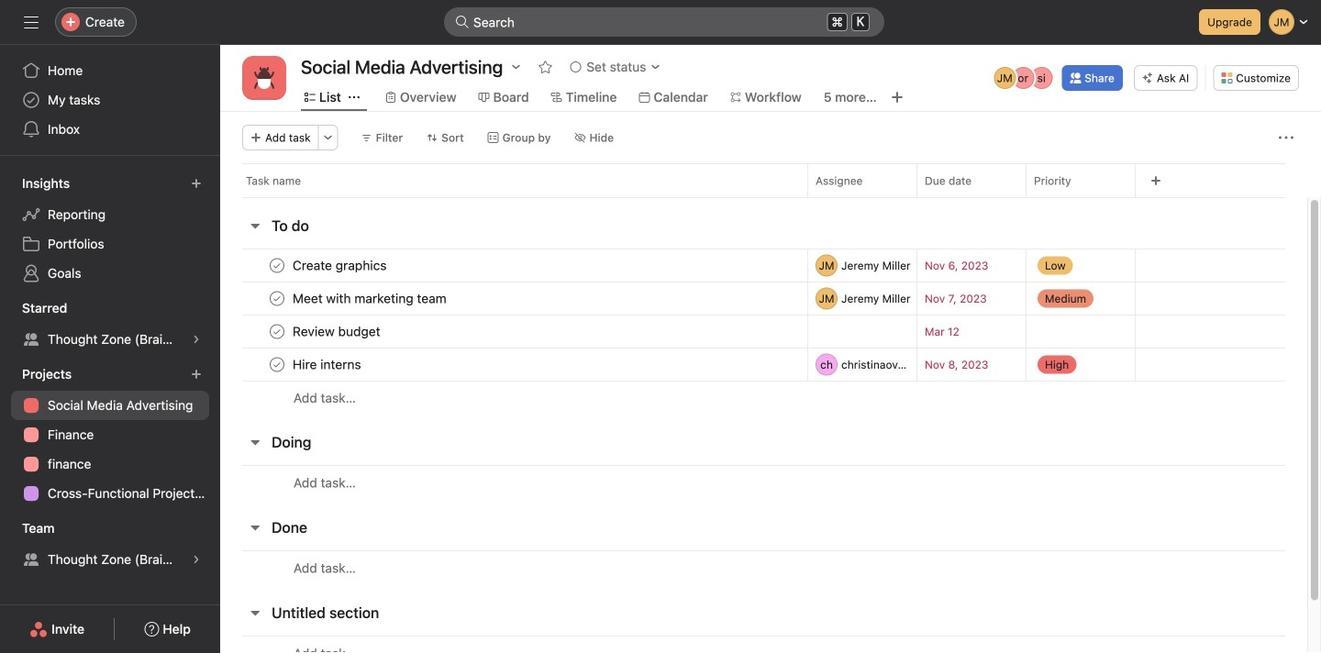 Task type: vqa. For each thing, say whether or not it's contained in the screenshot.
1st Mark complete option from the top of the The Header To Do tree grid
yes



Task type: locate. For each thing, give the bounding box(es) containing it.
add field image
[[1151, 175, 1162, 186]]

1 mark complete checkbox from the top
[[266, 288, 288, 310]]

1 vertical spatial mark complete checkbox
[[266, 321, 288, 343]]

mark complete image inside create graphics cell
[[266, 255, 288, 277]]

0 vertical spatial mark complete checkbox
[[266, 288, 288, 310]]

hire interns cell
[[220, 348, 808, 382]]

mark complete image
[[266, 255, 288, 277], [266, 288, 288, 310]]

Mark complete checkbox
[[266, 288, 288, 310], [266, 354, 288, 376]]

see details, thought zone (brainstorm space) image inside "starred" element
[[191, 334, 202, 345]]

1 see details, thought zone (brainstorm space) image from the top
[[191, 334, 202, 345]]

1 vertical spatial mark complete checkbox
[[266, 354, 288, 376]]

None field
[[444, 7, 885, 37]]

task name text field for mark complete option inside the hire interns cell
[[289, 356, 367, 374]]

mark complete image for meet with marketing team cell
[[266, 288, 288, 310]]

mark complete image
[[266, 321, 288, 343], [266, 354, 288, 376]]

Mark complete checkbox
[[266, 255, 288, 277], [266, 321, 288, 343]]

new insights image
[[191, 178, 202, 189]]

2 vertical spatial collapse task list for this group image
[[248, 520, 262, 535]]

1 task name text field from the top
[[289, 290, 452, 308]]

mark complete image inside the review budget cell
[[266, 321, 288, 343]]

2 mark complete image from the top
[[266, 288, 288, 310]]

mark complete checkbox for task name text box within the review budget cell
[[266, 321, 288, 343]]

2 mark complete checkbox from the top
[[266, 354, 288, 376]]

3 task name text field from the top
[[289, 356, 367, 374]]

1 vertical spatial mark complete image
[[266, 354, 288, 376]]

1 mark complete checkbox from the top
[[266, 255, 288, 277]]

add to starred image
[[538, 60, 553, 74]]

1 vertical spatial see details, thought zone (brainstorm space) image
[[191, 554, 202, 565]]

task name text field inside meet with marketing team cell
[[289, 290, 452, 308]]

create graphics cell
[[220, 249, 808, 283]]

row
[[220, 163, 1321, 197], [242, 196, 1286, 198], [220, 249, 1308, 283], [220, 282, 1308, 316], [220, 315, 1308, 349], [220, 348, 1308, 382], [220, 381, 1308, 415], [220, 465, 1308, 500], [220, 551, 1308, 585], [220, 636, 1308, 653]]

collapse task list for this group image
[[248, 218, 262, 233], [248, 435, 262, 450], [248, 520, 262, 535]]

1 mark complete image from the top
[[266, 321, 288, 343]]

2 mark complete image from the top
[[266, 354, 288, 376]]

0 vertical spatial collapse task list for this group image
[[248, 218, 262, 233]]

1 vertical spatial collapse task list for this group image
[[248, 435, 262, 450]]

mark complete image inside hire interns cell
[[266, 354, 288, 376]]

2 task name text field from the top
[[289, 323, 386, 341]]

starred element
[[0, 292, 220, 358]]

1 collapse task list for this group image from the top
[[248, 218, 262, 233]]

teams element
[[0, 512, 220, 578]]

bug image
[[253, 67, 275, 89]]

0 vertical spatial mark complete checkbox
[[266, 255, 288, 277]]

2 see details, thought zone (brainstorm space) image from the top
[[191, 554, 202, 565]]

meet with marketing team cell
[[220, 282, 808, 316]]

insights element
[[0, 167, 220, 292]]

mark complete checkbox inside the review budget cell
[[266, 321, 288, 343]]

Search tasks, projects, and more text field
[[444, 7, 885, 37]]

collapse task list for this group image
[[248, 606, 262, 620]]

mark complete checkbox inside hire interns cell
[[266, 354, 288, 376]]

review budget cell
[[220, 315, 808, 349]]

see details, thought zone (brainstorm space) image for "starred" element
[[191, 334, 202, 345]]

see details, thought zone (brainstorm space) image
[[191, 334, 202, 345], [191, 554, 202, 565]]

0 vertical spatial see details, thought zone (brainstorm space) image
[[191, 334, 202, 345]]

mark complete checkbox inside meet with marketing team cell
[[266, 288, 288, 310]]

2 vertical spatial task name text field
[[289, 356, 367, 374]]

task name text field inside hire interns cell
[[289, 356, 367, 374]]

projects element
[[0, 358, 220, 512]]

0 vertical spatial mark complete image
[[266, 321, 288, 343]]

Task name text field
[[289, 290, 452, 308], [289, 323, 386, 341], [289, 356, 367, 374]]

see details, thought zone (brainstorm space) image inside teams element
[[191, 554, 202, 565]]

0 vertical spatial mark complete image
[[266, 255, 288, 277]]

1 vertical spatial task name text field
[[289, 323, 386, 341]]

1 vertical spatial mark complete image
[[266, 288, 288, 310]]

mark complete checkbox inside create graphics cell
[[266, 255, 288, 277]]

0 vertical spatial task name text field
[[289, 290, 452, 308]]

mark complete checkbox for hire interns cell at the bottom
[[266, 354, 288, 376]]

1 mark complete image from the top
[[266, 255, 288, 277]]

3 collapse task list for this group image from the top
[[248, 520, 262, 535]]

2 mark complete checkbox from the top
[[266, 321, 288, 343]]

mark complete image inside meet with marketing team cell
[[266, 288, 288, 310]]

more actions image
[[1279, 130, 1294, 145]]



Task type: describe. For each thing, give the bounding box(es) containing it.
new project or portfolio image
[[191, 369, 202, 380]]

more actions image
[[323, 132, 334, 143]]

2 collapse task list for this group image from the top
[[248, 435, 262, 450]]

task name text field inside the review budget cell
[[289, 323, 386, 341]]

hide sidebar image
[[24, 15, 39, 29]]

task name text field for mark complete option in meet with marketing team cell
[[289, 290, 452, 308]]

prominent image
[[455, 15, 470, 29]]

tab actions image
[[349, 92, 360, 103]]

mark complete checkbox for task name text field
[[266, 255, 288, 277]]

see details, thought zone (brainstorm space) image for teams element
[[191, 554, 202, 565]]

mark complete image for hire interns cell at the bottom
[[266, 354, 288, 376]]

Task name text field
[[289, 256, 392, 275]]

add tab image
[[890, 90, 905, 105]]

global element
[[0, 45, 220, 155]]

mark complete checkbox for meet with marketing team cell
[[266, 288, 288, 310]]

mark complete image for create graphics cell
[[266, 255, 288, 277]]

mark complete image for the review budget cell
[[266, 321, 288, 343]]

header to do tree grid
[[220, 249, 1308, 415]]



